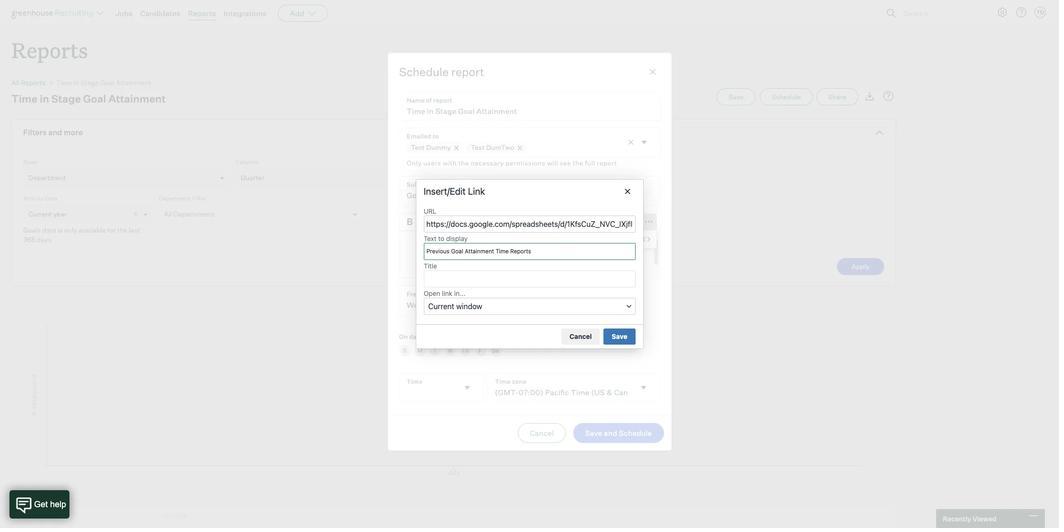 Task type: vqa. For each thing, say whether or not it's contained in the screenshot.
Interviews to schedule for Preliminary Screen link related to Senior Designer at Modern
no



Task type: locate. For each thing, give the bounding box(es) containing it.
0 vertical spatial time
[[56, 79, 72, 87]]

candidates link
[[140, 9, 180, 18]]

0 horizontal spatial departments
[[21, 512, 58, 519]]

faq image
[[883, 90, 894, 102]]

1 vertical spatial save
[[612, 333, 628, 341]]

close modal icon image
[[647, 66, 658, 77]]

1 vertical spatial time
[[11, 92, 38, 105]]

current
[[28, 210, 52, 218], [428, 302, 454, 311]]

×
[[133, 208, 139, 219]]

1 vertical spatial current
[[428, 302, 454, 311]]

cancel button
[[562, 329, 600, 345], [518, 423, 566, 443]]

1 vertical spatial and
[[604, 428, 617, 438]]

add
[[290, 9, 305, 18]]

to
[[438, 234, 445, 242]]

1 horizontal spatial current
[[428, 302, 454, 311]]

jobs link
[[115, 9, 133, 18]]

0 vertical spatial current
[[28, 210, 52, 218]]

columns
[[236, 158, 259, 166]]

None text field
[[399, 92, 660, 120]]

only
[[64, 226, 77, 234]]

save button
[[717, 88, 756, 106], [604, 329, 636, 345]]

0 vertical spatial departments
[[174, 210, 215, 218]]

goals data is only available for the last 365 days
[[23, 226, 140, 244]]

1 vertical spatial cancel button
[[518, 423, 566, 443]]

2 vertical spatial save
[[585, 428, 602, 438]]

url
[[424, 207, 437, 215]]

cell
[[12, 525, 154, 528]]

0 horizontal spatial all
[[11, 79, 20, 87]]

time down all reports
[[11, 92, 38, 105]]

insert/edit link dialog
[[416, 179, 644, 349]]

1 horizontal spatial in
[[74, 79, 79, 87]]

save for save and schedule
[[585, 428, 602, 438]]

0 horizontal spatial time
[[11, 92, 38, 105]]

1 horizontal spatial schedule
[[619, 428, 652, 438]]

2 vertical spatial reports
[[21, 79, 46, 87]]

s
[[403, 347, 407, 354]]

0 vertical spatial cancel button
[[562, 329, 600, 345]]

on day(s)
[[399, 333, 429, 340]]

schedule inside button
[[619, 428, 652, 438]]

time
[[56, 79, 72, 87], [11, 92, 38, 105]]

1 vertical spatial departments
[[21, 512, 58, 519]]

and
[[48, 128, 62, 137], [604, 428, 617, 438]]

1 horizontal spatial department
[[159, 195, 191, 202]]

1 vertical spatial cancel
[[530, 428, 554, 438]]

department up all departments
[[159, 195, 191, 202]]

m
[[418, 347, 423, 354]]

None text field
[[399, 176, 660, 205]]

activity date
[[23, 195, 57, 202]]

reports
[[188, 9, 216, 18], [11, 36, 88, 64], [21, 79, 46, 87]]

stage
[[81, 79, 99, 87], [51, 92, 81, 105]]

current down activity date
[[28, 210, 52, 218]]

f
[[479, 347, 482, 354]]

1 horizontal spatial all
[[164, 210, 172, 218]]

1 vertical spatial save button
[[604, 329, 636, 345]]

reports link
[[188, 9, 216, 18]]

save for save button within the the "insert/edit link" dialog
[[612, 333, 628, 341]]

cancel button inside the "insert/edit link" dialog
[[562, 329, 600, 345]]

0 horizontal spatial cancel
[[530, 428, 554, 438]]

0 vertical spatial save button
[[717, 88, 756, 106]]

group
[[400, 213, 660, 231], [584, 230, 657, 249]]

activity
[[23, 195, 44, 202]]

integrations link
[[224, 9, 267, 18]]

th
[[462, 347, 469, 354]]

in
[[74, 79, 79, 87], [40, 92, 49, 105]]

attainment
[[116, 79, 151, 87], [108, 92, 166, 105]]

and for save
[[604, 428, 617, 438]]

save inside button
[[585, 428, 602, 438]]

2 vertical spatial schedule
[[619, 428, 652, 438]]

current down open link in...
[[428, 302, 454, 311]]

candidates
[[140, 9, 180, 18]]

0 horizontal spatial in
[[40, 92, 49, 105]]

Search text field
[[901, 6, 978, 20]]

schedule inside button
[[772, 93, 801, 101]]

cancel inside the "insert/edit link" dialog
[[570, 333, 592, 341]]

1 vertical spatial schedule
[[772, 93, 801, 101]]

all reports
[[11, 79, 46, 87]]

cancel
[[570, 333, 592, 341], [530, 428, 554, 438]]

0 horizontal spatial save
[[585, 428, 602, 438]]

2023 q3
[[163, 512, 186, 519]]

2 horizontal spatial schedule
[[772, 93, 801, 101]]

0 horizontal spatial current
[[28, 210, 52, 218]]

time in stage goal attainment
[[56, 79, 151, 87], [11, 92, 166, 105]]

0 vertical spatial stage
[[81, 79, 99, 87]]

0 horizontal spatial schedule
[[399, 65, 449, 79]]

schedule
[[399, 65, 449, 79], [772, 93, 801, 101], [619, 428, 652, 438]]

rows
[[23, 158, 38, 166]]

goal
[[100, 79, 114, 87], [83, 92, 106, 105]]

1 vertical spatial all
[[164, 210, 172, 218]]

department for department
[[28, 174, 66, 182]]

save inside the "insert/edit link" dialog
[[612, 333, 628, 341]]

is
[[57, 226, 63, 234]]

0 vertical spatial department
[[28, 174, 66, 182]]

all departments
[[164, 210, 215, 218]]

0 vertical spatial in
[[74, 79, 79, 87]]

0 vertical spatial all
[[11, 79, 20, 87]]

current for current year
[[28, 210, 52, 218]]

toolbar
[[400, 213, 514, 231], [514, 213, 566, 231], [566, 213, 603, 231], [603, 213, 639, 231], [639, 213, 659, 231], [604, 230, 656, 248]]

apply button
[[837, 258, 885, 275]]

q3
[[179, 512, 186, 519]]

0 vertical spatial and
[[48, 128, 62, 137]]

row containing departments
[[12, 506, 896, 524]]

current year
[[28, 210, 67, 218]]

0 horizontal spatial and
[[48, 128, 62, 137]]

configure image
[[997, 7, 1008, 18]]

time right all reports
[[56, 79, 72, 87]]

row
[[12, 506, 896, 524]]

data
[[42, 226, 56, 234]]

1 horizontal spatial time
[[56, 79, 72, 87]]

cell inside grid
[[12, 525, 154, 528]]

and inside button
[[604, 428, 617, 438]]

1 horizontal spatial and
[[604, 428, 617, 438]]

grid
[[12, 506, 896, 528]]

save
[[729, 93, 744, 101], [612, 333, 628, 341], [585, 428, 602, 438]]

row group
[[12, 525, 896, 528]]

0 horizontal spatial save button
[[604, 329, 636, 345]]

0 vertical spatial schedule
[[399, 65, 449, 79]]

URL url field
[[424, 215, 636, 233]]

display
[[446, 234, 468, 242]]

1 vertical spatial in
[[40, 92, 49, 105]]

text
[[424, 234, 437, 242]]

department
[[28, 174, 66, 182], [159, 195, 191, 202]]

1 horizontal spatial cancel
[[570, 333, 592, 341]]

0 vertical spatial cancel
[[570, 333, 592, 341]]

share
[[829, 93, 847, 101]]

1 vertical spatial department
[[159, 195, 191, 202]]

jobs
[[115, 9, 133, 18]]

0 vertical spatial save
[[729, 93, 744, 101]]

0 horizontal spatial department
[[28, 174, 66, 182]]

quarter
[[241, 174, 265, 182]]

and for filters
[[48, 128, 62, 137]]

2 horizontal spatial save
[[729, 93, 744, 101]]

department filter
[[159, 195, 206, 202]]

report
[[451, 65, 484, 79]]

2023
[[163, 512, 177, 519]]

department up date
[[28, 174, 66, 182]]

goals
[[23, 226, 41, 234]]

link
[[468, 186, 485, 196]]

sa
[[492, 347, 499, 354]]

all
[[11, 79, 20, 87], [164, 210, 172, 218]]

current inside popup button
[[428, 302, 454, 311]]

departments
[[174, 210, 215, 218], [21, 512, 58, 519]]

1 horizontal spatial save
[[612, 333, 628, 341]]



Task type: describe. For each thing, give the bounding box(es) containing it.
schedule for schedule
[[772, 93, 801, 101]]

current for current window
[[428, 302, 454, 311]]

current window
[[428, 302, 482, 311]]

link
[[442, 289, 453, 297]]

save and schedule button
[[573, 423, 664, 443]]

td button
[[1035, 7, 1046, 18]]

open
[[424, 289, 440, 297]]

in...
[[454, 289, 465, 297]]

1 vertical spatial attainment
[[108, 92, 166, 105]]

viewed
[[973, 515, 997, 523]]

xychart image
[[23, 301, 885, 490]]

departments inside row
[[21, 512, 58, 519]]

Title text field
[[424, 271, 636, 288]]

1 horizontal spatial save button
[[717, 88, 756, 106]]

td button
[[1033, 5, 1048, 20]]

filter
[[192, 195, 206, 202]]

1 vertical spatial reports
[[11, 36, 88, 64]]

0 vertical spatial goal
[[100, 79, 114, 87]]

cancel button for link
[[562, 329, 600, 345]]

1 vertical spatial time in stage goal attainment
[[11, 92, 166, 105]]

on
[[399, 333, 408, 340]]

save and schedule
[[585, 428, 652, 438]]

share button
[[817, 88, 859, 106]]

date
[[45, 195, 57, 202]]

schedule button
[[760, 88, 813, 106]]

insert/edit link
[[424, 186, 485, 196]]

days
[[37, 236, 51, 244]]

department for department filter
[[159, 195, 191, 202]]

insert/edit
[[424, 186, 466, 196]]

department option
[[28, 174, 66, 182]]

last
[[129, 226, 140, 234]]

all reports link
[[11, 79, 46, 87]]

year
[[53, 210, 67, 218]]

add button
[[278, 5, 328, 22]]

w
[[448, 347, 453, 354]]

1 vertical spatial goal
[[83, 92, 106, 105]]

title
[[424, 262, 437, 270]]

grid containing departments
[[12, 506, 896, 528]]

1 vertical spatial stage
[[51, 92, 81, 105]]

day(s)
[[409, 333, 429, 340]]

current year option
[[28, 210, 67, 218]]

more
[[64, 128, 83, 137]]

for
[[107, 226, 116, 234]]

open link in...
[[424, 289, 465, 297]]

save button inside the "insert/edit link" dialog
[[604, 329, 636, 345]]

filters and more
[[23, 128, 83, 137]]

1 horizontal spatial departments
[[174, 210, 215, 218]]

0 vertical spatial attainment
[[116, 79, 151, 87]]

0 vertical spatial reports
[[188, 9, 216, 18]]

0 vertical spatial time in stage goal attainment
[[56, 79, 151, 87]]

recently
[[943, 515, 972, 523]]

apply
[[852, 262, 870, 270]]

cancel button for report
[[518, 423, 566, 443]]

integrations
[[224, 9, 267, 18]]

save and schedule this report to revisit it! element
[[717, 88, 760, 106]]

time in stage goal attainment link
[[56, 79, 151, 87]]

filters
[[23, 128, 47, 137]]

td
[[1037, 9, 1044, 16]]

all for all departments
[[164, 210, 172, 218]]

download image
[[864, 90, 876, 102]]

the
[[117, 226, 127, 234]]

365
[[23, 236, 35, 244]]

t
[[433, 347, 437, 354]]

current window button
[[424, 298, 636, 315]]

all for all reports
[[11, 79, 20, 87]]

recently viewed
[[943, 515, 997, 523]]

greenhouse recruiting image
[[11, 8, 96, 19]]

available
[[79, 226, 106, 234]]

Text to display text field
[[424, 243, 636, 260]]

schedule for schedule report
[[399, 65, 449, 79]]

text to display
[[424, 234, 468, 242]]

schedule report
[[399, 65, 484, 79]]

window
[[456, 302, 482, 311]]

quarter option
[[241, 174, 265, 182]]



